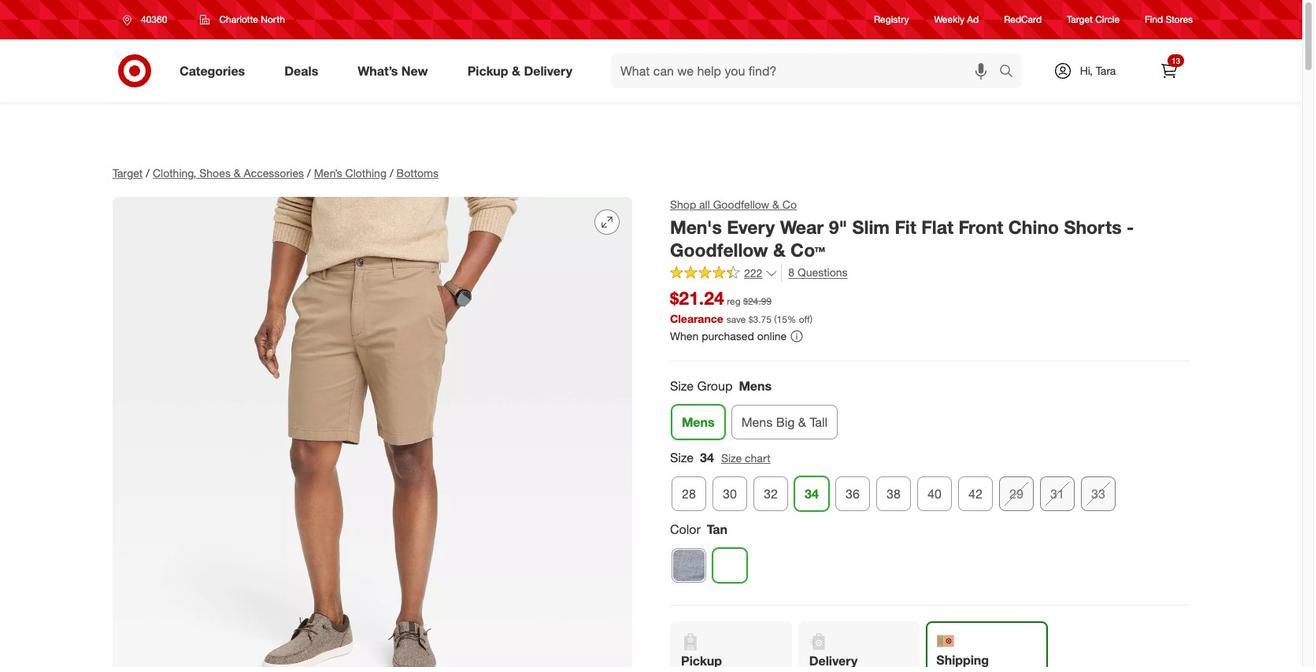 Task type: describe. For each thing, give the bounding box(es) containing it.
online
[[758, 329, 787, 343]]

when purchased online
[[670, 329, 787, 343]]

wear
[[780, 216, 824, 238]]

when
[[670, 329, 699, 343]]

stores
[[1166, 14, 1194, 26]]

size for size group mens
[[670, 378, 694, 394]]

& right shoes
[[234, 166, 241, 180]]

222 link
[[670, 264, 779, 284]]

big
[[777, 414, 795, 430]]

size inside size 34 size chart
[[722, 451, 742, 465]]

9"
[[829, 216, 848, 238]]

registry
[[875, 14, 910, 26]]

1 / from the left
[[146, 166, 150, 180]]

size group mens
[[670, 378, 772, 394]]

1 vertical spatial goodfellow
[[670, 238, 769, 261]]

tan
[[707, 521, 728, 537]]

& inside "link"
[[799, 414, 807, 430]]

31 link
[[1041, 476, 1075, 511]]

8 questions
[[789, 266, 848, 279]]

what's new link
[[344, 54, 448, 88]]

clearance
[[670, 312, 724, 325]]

pickup
[[468, 63, 509, 78]]

north
[[261, 13, 285, 25]]

charlotte north
[[219, 13, 285, 25]]

target for target circle
[[1068, 14, 1093, 26]]

$21.24 reg $24.99 clearance save $ 3.75 ( 15 % off )
[[670, 287, 813, 325]]

31
[[1051, 486, 1065, 502]]

tall
[[810, 414, 828, 430]]

deals link
[[271, 54, 338, 88]]

what's
[[358, 63, 398, 78]]

mens big & tall
[[742, 414, 828, 430]]

charlotte north button
[[190, 6, 295, 34]]

delivery
[[524, 63, 573, 78]]

slim
[[853, 216, 890, 238]]

weekly ad link
[[935, 13, 979, 26]]

clothing
[[345, 166, 387, 180]]

(
[[775, 314, 777, 325]]

33
[[1092, 486, 1106, 502]]

weekly ad
[[935, 14, 979, 26]]

clothing, shoes & accessories link
[[153, 166, 304, 180]]

find
[[1146, 14, 1164, 26]]

calm blue image
[[673, 549, 706, 582]]

%
[[788, 314, 797, 325]]

shorts
[[1065, 216, 1122, 238]]

pickup & delivery link
[[454, 54, 592, 88]]

fit
[[895, 216, 917, 238]]

hi,
[[1081, 64, 1093, 77]]

men's clothing link
[[314, 166, 387, 180]]

redcard
[[1005, 14, 1042, 26]]

mens for mens big & tall
[[742, 414, 773, 430]]

co
[[783, 198, 797, 211]]

40
[[928, 486, 942, 502]]

40360 button
[[113, 6, 184, 34]]

38 link
[[877, 476, 912, 511]]

color
[[670, 521, 701, 537]]

search
[[993, 64, 1031, 80]]

men's every wear 9" slim fit flat front chino shorts - goodfellow & co™, 1 of 5 image
[[113, 197, 633, 667]]

28
[[682, 486, 696, 502]]

pickup & delivery
[[468, 63, 573, 78]]

3 / from the left
[[390, 166, 394, 180]]

chino
[[1009, 216, 1060, 238]]

0 horizontal spatial 34
[[700, 450, 714, 466]]

what's new
[[358, 63, 428, 78]]

$21.24
[[670, 287, 725, 309]]

& left co
[[773, 198, 780, 211]]

)
[[811, 314, 813, 325]]

save
[[727, 314, 746, 325]]

40 link
[[918, 476, 952, 511]]

target / clothing, shoes & accessories / men's clothing / bottoms
[[113, 166, 439, 180]]

0 vertical spatial goodfellow
[[714, 198, 770, 211]]

shop all goodfellow & co men's every wear 9" slim fit flat front chino shorts - goodfellow & co™
[[670, 198, 1135, 261]]



Task type: locate. For each thing, give the bounding box(es) containing it.
target for target / clothing, shoes & accessories / men's clothing / bottoms
[[113, 166, 143, 180]]

29
[[1010, 486, 1024, 502]]

222
[[744, 266, 763, 280]]

bottoms link
[[397, 166, 439, 180]]

target link
[[113, 166, 143, 180]]

mens link
[[672, 405, 725, 439]]

2 / from the left
[[307, 166, 311, 180]]

questions
[[798, 266, 848, 279]]

men's
[[314, 166, 342, 180]]

42 link
[[959, 476, 993, 511]]

shoes
[[200, 166, 231, 180]]

34 right 32 link
[[805, 486, 819, 502]]

registry link
[[875, 13, 910, 26]]

1 horizontal spatial /
[[307, 166, 311, 180]]

deals
[[285, 63, 318, 78]]

charlotte
[[219, 13, 258, 25]]

flat
[[922, 216, 954, 238]]

/
[[146, 166, 150, 180], [307, 166, 311, 180], [390, 166, 394, 180]]

group
[[698, 378, 733, 394]]

13 link
[[1153, 54, 1187, 88]]

mens inside "link"
[[742, 414, 773, 430]]

& right pickup
[[512, 63, 521, 78]]

1 vertical spatial target
[[113, 166, 143, 180]]

33 link
[[1082, 476, 1116, 511]]

mens
[[739, 378, 772, 394], [682, 414, 715, 430], [742, 414, 773, 430]]

mens inside 'link'
[[682, 414, 715, 430]]

hi, tara
[[1081, 64, 1117, 77]]

36 link
[[836, 476, 871, 511]]

new
[[402, 63, 428, 78]]

32 link
[[754, 476, 789, 511]]

group containing size group
[[669, 377, 1190, 446]]

1 vertical spatial group
[[669, 449, 1190, 517]]

search button
[[993, 54, 1031, 91]]

circle
[[1096, 14, 1120, 26]]

size left group
[[670, 378, 694, 394]]

categories link
[[166, 54, 265, 88]]

mens right group
[[739, 378, 772, 394]]

30 link
[[713, 476, 748, 511]]

all
[[700, 198, 710, 211]]

0 horizontal spatial /
[[146, 166, 150, 180]]

$
[[749, 314, 754, 325]]

0 vertical spatial group
[[669, 377, 1190, 446]]

front
[[959, 216, 1004, 238]]

tan image
[[714, 549, 747, 582]]

mens down group
[[682, 414, 715, 430]]

mens big & tall link
[[732, 405, 838, 439]]

0 vertical spatial 34
[[700, 450, 714, 466]]

size left chart
[[722, 451, 742, 465]]

target circle
[[1068, 14, 1120, 26]]

target left clothing,
[[113, 166, 143, 180]]

/ right clothing at the left of page
[[390, 166, 394, 180]]

2 horizontal spatial /
[[390, 166, 394, 180]]

find stores link
[[1146, 13, 1194, 26]]

size for size 34 size chart
[[670, 450, 694, 466]]

29 link
[[1000, 476, 1034, 511]]

target circle link
[[1068, 13, 1120, 26]]

2 group from the top
[[669, 449, 1190, 517]]

1 horizontal spatial 34
[[805, 486, 819, 502]]

32
[[764, 486, 778, 502]]

1 vertical spatial 34
[[805, 486, 819, 502]]

&
[[512, 63, 521, 78], [234, 166, 241, 180], [773, 198, 780, 211], [774, 238, 786, 261], [799, 414, 807, 430]]

What can we help you find? suggestions appear below search field
[[611, 54, 1004, 88]]

group
[[669, 377, 1190, 446], [669, 449, 1190, 517]]

goodfellow up 222 link
[[670, 238, 769, 261]]

size up 28 on the right of the page
[[670, 450, 694, 466]]

0 vertical spatial target
[[1068, 14, 1093, 26]]

38
[[887, 486, 901, 502]]

ad
[[968, 14, 979, 26]]

size 34 size chart
[[670, 450, 771, 466]]

group containing size
[[669, 449, 1190, 517]]

36
[[846, 486, 860, 502]]

every
[[727, 216, 775, 238]]

weekly
[[935, 14, 965, 26]]

color tan
[[670, 521, 728, 537]]

1 horizontal spatial target
[[1068, 14, 1093, 26]]

co™
[[791, 238, 826, 261]]

redcard link
[[1005, 13, 1042, 26]]

30
[[723, 486, 737, 502]]

off
[[799, 314, 811, 325]]

3.75
[[754, 314, 772, 325]]

find stores
[[1146, 14, 1194, 26]]

/ right the 'target' link
[[146, 166, 150, 180]]

/ left men's
[[307, 166, 311, 180]]

reg
[[727, 296, 741, 307]]

shop
[[670, 198, 697, 211]]

bottoms
[[397, 166, 439, 180]]

chart
[[745, 451, 771, 465]]

15
[[777, 314, 788, 325]]

categories
[[180, 63, 245, 78]]

purchased
[[702, 329, 755, 343]]

& left 'co™'
[[774, 238, 786, 261]]

42
[[969, 486, 983, 502]]

accessories
[[244, 166, 304, 180]]

size
[[670, 378, 694, 394], [670, 450, 694, 466], [722, 451, 742, 465]]

mens left big
[[742, 414, 773, 430]]

& left tall
[[799, 414, 807, 430]]

size chart button
[[721, 450, 772, 467]]

target left 'circle' at the right top
[[1068, 14, 1093, 26]]

tara
[[1096, 64, 1117, 77]]

0 horizontal spatial target
[[113, 166, 143, 180]]

8
[[789, 266, 795, 279]]

28 link
[[672, 476, 707, 511]]

1 group from the top
[[669, 377, 1190, 446]]

mens for mens 'link'
[[682, 414, 715, 430]]

goodfellow up every on the top of the page
[[714, 198, 770, 211]]

34 link
[[795, 476, 830, 511]]

13
[[1172, 56, 1181, 65]]

$24.99
[[744, 296, 772, 307]]

clothing,
[[153, 166, 196, 180]]

men's
[[670, 216, 722, 238]]

34 down mens 'link'
[[700, 450, 714, 466]]



Task type: vqa. For each thing, say whether or not it's contained in the screenshot.
$19.99 Add to cart
no



